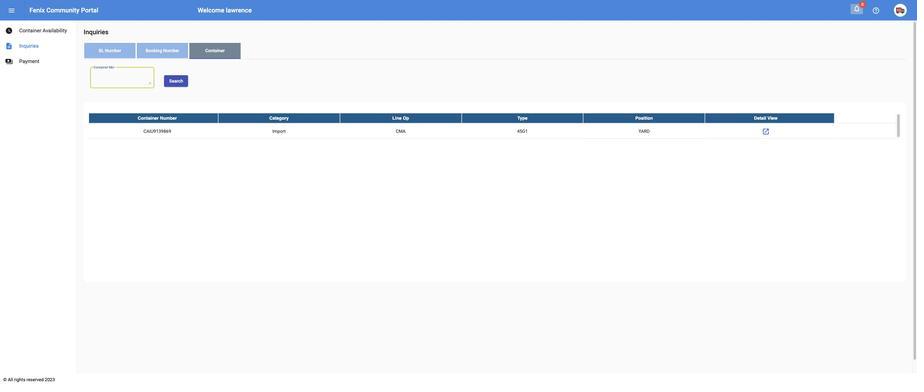 Task type: describe. For each thing, give the bounding box(es) containing it.
number for container number
[[160, 116, 177, 121]]

cma
[[396, 129, 406, 134]]

category
[[269, 116, 289, 121]]

container availability
[[19, 28, 67, 34]]

open_in_new grid
[[89, 113, 901, 139]]

no color image for payment
[[5, 58, 13, 65]]

bl
[[99, 48, 104, 53]]

open_in_new row
[[89, 123, 896, 139]]

payment
[[19, 58, 39, 64]]

view
[[768, 116, 778, 121]]

menu button
[[5, 4, 18, 17]]

container for container number
[[138, 116, 159, 121]]

type column header
[[462, 113, 583, 123]]

no color image for 'help_outline' popup button
[[872, 7, 880, 15]]

line op
[[392, 116, 409, 121]]

menu
[[8, 7, 15, 15]]

booking number
[[146, 48, 179, 53]]

caiu9139869
[[144, 129, 171, 134]]

2023
[[45, 378, 55, 383]]

no color image for container availability
[[5, 27, 13, 35]]

inquiries inside navigation
[[19, 43, 39, 49]]

rights
[[14, 378, 25, 383]]

line
[[392, 116, 402, 121]]

notifications_none
[[853, 5, 861, 13]]

© all rights reserved 2023
[[3, 378, 55, 383]]

detail view
[[754, 116, 778, 121]]

lawrence
[[226, 6, 252, 14]]

container for container
[[205, 48, 225, 53]]

line op column header
[[340, 113, 462, 123]]

welcome
[[198, 6, 224, 14]]

detail
[[754, 116, 767, 121]]

no color image for menu button on the top of the page
[[8, 7, 15, 15]]

open_in_new
[[762, 128, 770, 136]]

position column header
[[583, 113, 705, 123]]

search
[[169, 78, 183, 84]]

search button
[[164, 75, 188, 87]]

payments
[[5, 58, 13, 65]]



Task type: vqa. For each thing, say whether or not it's contained in the screenshot.
the Reset
no



Task type: locate. For each thing, give the bounding box(es) containing it.
1 horizontal spatial container
[[138, 116, 159, 121]]

no color image up the watch_later
[[8, 7, 15, 15]]

no color image
[[5, 27, 13, 35], [5, 42, 13, 50], [5, 58, 13, 65]]

no color image containing help_outline
[[872, 7, 880, 15]]

op
[[403, 116, 409, 121]]

no color image containing watch_later
[[5, 27, 13, 35]]

no color image containing menu
[[8, 7, 15, 15]]

3 no color image from the top
[[5, 58, 13, 65]]

detail view column header
[[705, 113, 835, 123]]

no color image for inquiries
[[5, 42, 13, 50]]

reserved
[[27, 378, 44, 383]]

help_outline button
[[870, 4, 883, 17]]

1 horizontal spatial inquiries
[[84, 28, 109, 36]]

container number column header
[[89, 113, 218, 123]]

1 vertical spatial inquiries
[[19, 43, 39, 49]]

no color image right notifications_none "popup button"
[[872, 7, 880, 15]]

no color image containing description
[[5, 42, 13, 50]]

welcome lawrence
[[198, 6, 252, 14]]

no color image inside menu button
[[8, 7, 15, 15]]

no color image containing notifications_none
[[853, 5, 861, 13]]

no color image containing payments
[[5, 58, 13, 65]]

number right bl
[[105, 48, 121, 53]]

0 vertical spatial no color image
[[5, 27, 13, 35]]

row containing container number
[[89, 113, 896, 123]]

open_in_new button
[[760, 125, 773, 138]]

no color image inside 'help_outline' popup button
[[872, 7, 880, 15]]

0 vertical spatial container
[[19, 28, 41, 34]]

portal
[[81, 6, 98, 14]]

description
[[5, 42, 13, 50]]

number up caiu9139869 at top left
[[160, 116, 177, 121]]

2 horizontal spatial container
[[205, 48, 225, 53]]

number inside column header
[[160, 116, 177, 121]]

0 vertical spatial inquiries
[[84, 28, 109, 36]]

no color image inside open_in_new button
[[762, 128, 770, 136]]

no color image containing open_in_new
[[762, 128, 770, 136]]

container for container availability
[[19, 28, 41, 34]]

no color image for notifications_none "popup button"
[[853, 5, 861, 13]]

no color image down description
[[5, 58, 13, 65]]

inquiries up bl
[[84, 28, 109, 36]]

0 horizontal spatial inquiries
[[19, 43, 39, 49]]

type
[[518, 116, 528, 121]]

import
[[272, 129, 286, 134]]

no color image inside notifications_none "popup button"
[[853, 5, 861, 13]]

inquiries
[[84, 28, 109, 36], [19, 43, 39, 49]]

help_outline
[[872, 7, 880, 15]]

booking number tab panel
[[84, 59, 906, 282]]

2 no color image from the top
[[5, 42, 13, 50]]

no color image up description
[[5, 27, 13, 35]]

2 vertical spatial container
[[138, 116, 159, 121]]

number for bl number
[[105, 48, 121, 53]]

number
[[105, 48, 121, 53], [163, 48, 179, 53], [160, 116, 177, 121]]

0 horizontal spatial container
[[19, 28, 41, 34]]

None text field
[[93, 73, 151, 84]]

no color image down detail view at the right
[[762, 128, 770, 136]]

position
[[635, 116, 653, 121]]

notifications_none button
[[851, 4, 863, 14]]

inquiries up payment
[[19, 43, 39, 49]]

row
[[89, 113, 896, 123]]

yard
[[639, 129, 650, 134]]

no color image left 'help_outline' popup button
[[853, 5, 861, 13]]

watch_later
[[5, 27, 13, 35]]

fenix
[[29, 6, 45, 14]]

navigation containing watch_later
[[0, 21, 77, 69]]

no color image
[[853, 5, 861, 13], [8, 7, 15, 15], [872, 7, 880, 15], [762, 128, 770, 136]]

no color image down the watch_later
[[5, 42, 13, 50]]

category column header
[[218, 113, 340, 123]]

all
[[8, 378, 13, 383]]

container inside container number column header
[[138, 116, 159, 121]]

container number
[[138, 116, 177, 121]]

booking
[[146, 48, 162, 53]]

number right booking
[[163, 48, 179, 53]]

no color image for open_in_new button
[[762, 128, 770, 136]]

©
[[3, 378, 7, 383]]

community
[[46, 6, 79, 14]]

navigation
[[0, 21, 77, 69]]

bl number tab panel
[[84, 59, 906, 282]]

fenix community portal
[[29, 6, 98, 14]]

container
[[19, 28, 41, 34], [205, 48, 225, 53], [138, 116, 159, 121]]

number for booking number
[[163, 48, 179, 53]]

bl number
[[99, 48, 121, 53]]

45g1
[[517, 129, 528, 134]]

2 vertical spatial no color image
[[5, 58, 13, 65]]

1 no color image from the top
[[5, 27, 13, 35]]

1 vertical spatial no color image
[[5, 42, 13, 50]]

1 vertical spatial container
[[205, 48, 225, 53]]

availability
[[43, 28, 67, 34]]



